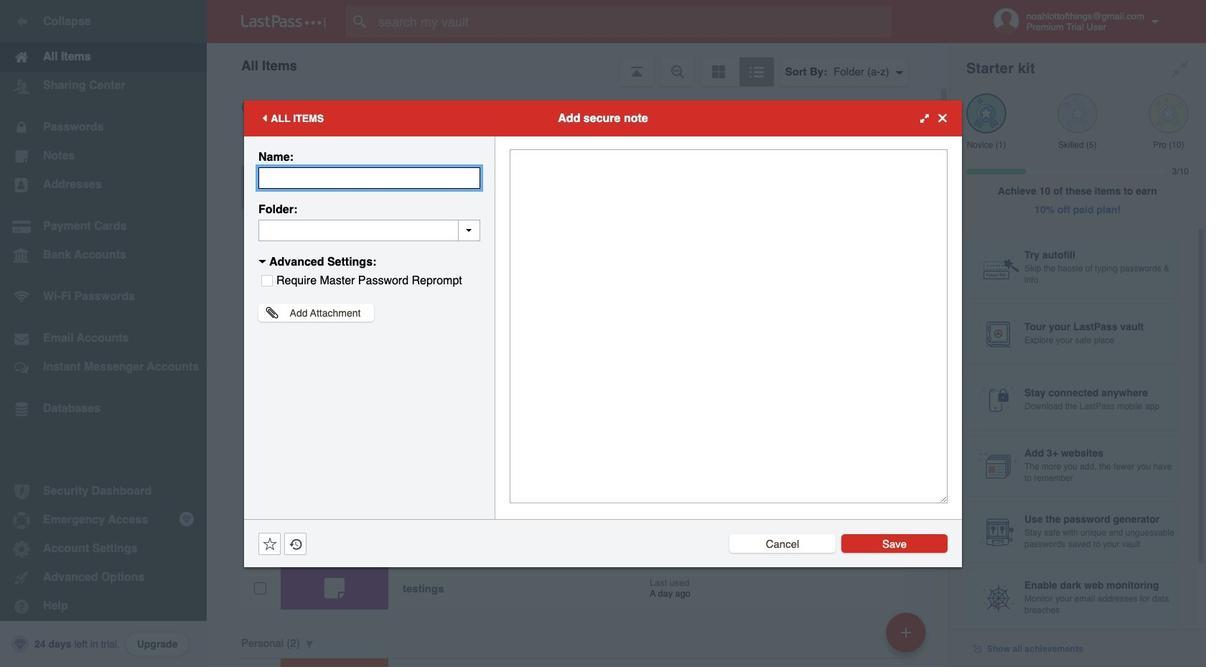 Task type: locate. For each thing, give the bounding box(es) containing it.
new item image
[[901, 627, 911, 637]]

None text field
[[510, 149, 948, 503], [258, 167, 480, 188], [258, 219, 480, 241], [510, 149, 948, 503], [258, 167, 480, 188], [258, 219, 480, 241]]

Search search field
[[346, 6, 920, 37]]

vault options navigation
[[207, 43, 949, 86]]

dialog
[[244, 100, 962, 567]]



Task type: vqa. For each thing, say whether or not it's contained in the screenshot.
NEW ITEM element on the bottom
no



Task type: describe. For each thing, give the bounding box(es) containing it.
search my vault text field
[[346, 6, 920, 37]]

main navigation navigation
[[0, 0, 207, 667]]

lastpass image
[[241, 15, 326, 28]]

new item navigation
[[881, 608, 935, 667]]



